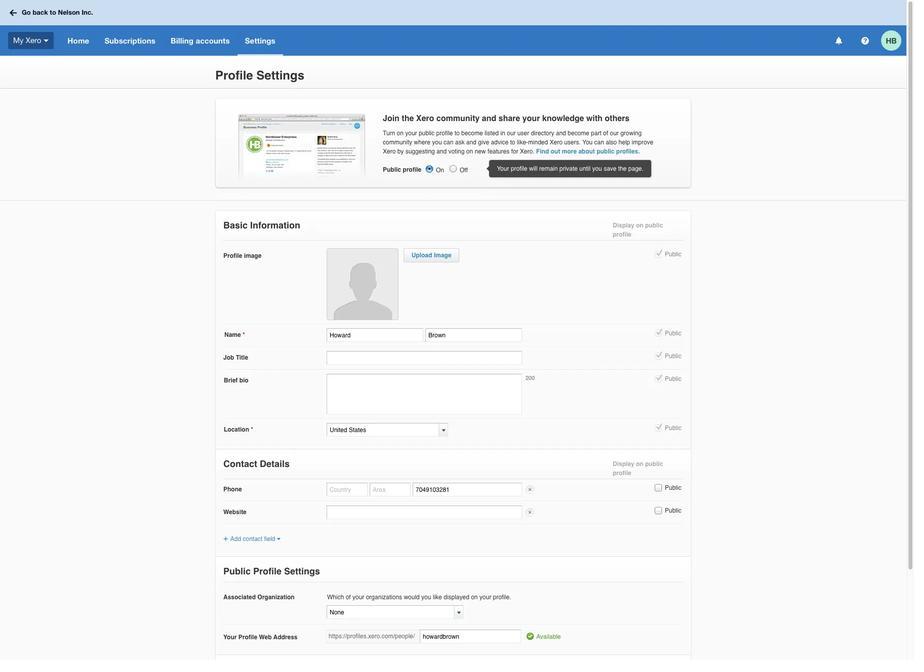 Task type: locate. For each thing, give the bounding box(es) containing it.
Brief bio text field
[[327, 374, 523, 415]]

you right where
[[432, 139, 442, 146]]

of inside the turn on your public profile to become listed in our user directory and become part of our growing community where you can ask and give advice to like-minded xero users. you can also help improve xero by suggesting and voting on new features for xero.
[[604, 130, 609, 137]]

0 vertical spatial of
[[604, 130, 609, 137]]

1 vertical spatial your
[[223, 634, 237, 641]]

community
[[437, 114, 480, 123], [383, 139, 413, 146]]

brief bio
[[224, 377, 249, 384]]

2 horizontal spatial svg image
[[862, 37, 869, 44]]

1 horizontal spatial your
[[497, 165, 510, 172]]

organizations
[[366, 594, 402, 601]]

Number text field
[[413, 483, 523, 497]]

1 vertical spatial display
[[613, 461, 635, 468]]

your for your profile web address
[[223, 634, 237, 641]]

1 horizontal spatial of
[[604, 130, 609, 137]]

brief
[[224, 377, 238, 384]]

and
[[482, 114, 497, 123], [556, 130, 566, 137], [467, 139, 477, 146], [437, 148, 447, 155]]

with
[[587, 114, 603, 123]]

0 vertical spatial to
[[50, 8, 56, 16]]

title
[[236, 354, 248, 361]]

you right until
[[593, 165, 602, 172]]

2 horizontal spatial to
[[511, 139, 516, 146]]

our up also
[[610, 130, 619, 137]]

public profile
[[383, 166, 422, 173]]

job title
[[223, 354, 248, 361]]

find out more about public profiles. link
[[537, 148, 640, 155]]

name
[[225, 331, 241, 339]]

settings inside dropdown button
[[245, 36, 276, 45]]

3 public button from the top
[[654, 352, 663, 361]]

my
[[13, 36, 24, 44]]

1 horizontal spatial our
[[610, 130, 619, 137]]

directory
[[531, 130, 555, 137]]

public
[[419, 130, 435, 137], [597, 148, 615, 155], [646, 222, 664, 229], [646, 461, 664, 468]]

Public button
[[654, 250, 663, 259], [654, 329, 663, 338], [654, 352, 663, 361], [654, 374, 663, 384], [654, 424, 663, 433], [654, 483, 663, 493], [654, 506, 663, 515]]

7 public button from the top
[[654, 506, 663, 515]]

1 horizontal spatial can
[[595, 139, 605, 146]]

add
[[230, 536, 241, 543]]

basic
[[223, 220, 248, 231]]

2 vertical spatial settings
[[284, 566, 320, 577]]

1 display on public profile from the top
[[613, 222, 664, 238]]

share
[[499, 114, 521, 123]]

community up ask at the top
[[437, 114, 480, 123]]

your
[[523, 114, 540, 123], [406, 130, 417, 137], [353, 594, 365, 601], [480, 594, 492, 601]]

subscriptions link
[[97, 25, 163, 56]]

xero left by
[[383, 148, 396, 155]]

display
[[613, 222, 635, 229], [613, 461, 635, 468]]

image
[[434, 252, 452, 259]]

job
[[223, 354, 234, 361]]

the right the join
[[402, 114, 414, 123]]

of right part
[[604, 130, 609, 137]]

0 horizontal spatial you
[[422, 594, 432, 601]]

your left web
[[223, 634, 237, 641]]

become up give on the top of page
[[462, 130, 483, 137]]

to up for
[[511, 139, 516, 146]]

settings up profile settings
[[245, 36, 276, 45]]

displayed
[[444, 594, 470, 601]]

1 vertical spatial display on public profile
[[613, 461, 664, 477]]

2 display on public profile from the top
[[613, 461, 664, 477]]

field
[[264, 536, 275, 543]]

phone
[[223, 486, 242, 493]]

part
[[591, 130, 602, 137]]

of right which
[[346, 594, 351, 601]]

and up users. at the top of page
[[556, 130, 566, 137]]

join the xero community and share your knowledge with others
[[383, 114, 630, 123]]

your profile web address
[[223, 634, 298, 641]]

our right in
[[507, 130, 516, 137]]

0 horizontal spatial your
[[223, 634, 237, 641]]

0 vertical spatial you
[[432, 139, 442, 146]]

can left ask at the top
[[444, 139, 454, 146]]

page.
[[629, 165, 644, 172]]

profile down accounts
[[215, 69, 253, 83]]

1 public button from the top
[[654, 250, 663, 259]]

Last text field
[[426, 328, 523, 342]]

you left like
[[422, 594, 432, 601]]

display for details
[[613, 461, 635, 468]]

svg image inside my xero popup button
[[44, 39, 49, 42]]

suggesting
[[406, 148, 435, 155]]

2 horizontal spatial you
[[593, 165, 602, 172]]

2 can from the left
[[595, 139, 605, 146]]

0 horizontal spatial can
[[444, 139, 454, 146]]

hb
[[886, 36, 897, 45]]

your
[[497, 165, 510, 172], [223, 634, 237, 641]]

Country text field
[[327, 483, 368, 497]]

0 horizontal spatial community
[[383, 139, 413, 146]]

your up user on the right top
[[523, 114, 540, 123]]

upload image
[[412, 252, 452, 259]]

svg image
[[836, 37, 843, 44], [862, 37, 869, 44], [44, 39, 49, 42]]

profile left web
[[239, 634, 258, 641]]

0 horizontal spatial our
[[507, 130, 516, 137]]

you
[[432, 139, 442, 146], [593, 165, 602, 172], [422, 594, 432, 601]]

upload
[[412, 252, 432, 259]]

1 our from the left
[[507, 130, 516, 137]]

None text field
[[327, 506, 523, 519], [327, 606, 455, 620], [420, 630, 521, 644], [327, 506, 523, 519], [327, 606, 455, 620], [420, 630, 521, 644]]

0 horizontal spatial the
[[402, 114, 414, 123]]

1 vertical spatial of
[[346, 594, 351, 601]]

community up by
[[383, 139, 413, 146]]

display for information
[[613, 222, 635, 229]]

1 horizontal spatial become
[[568, 130, 590, 137]]

which
[[327, 594, 344, 601]]

on for the
[[397, 130, 404, 137]]

0 horizontal spatial to
[[50, 8, 56, 16]]

profile left image on the left top of the page
[[223, 252, 242, 259]]

on
[[436, 167, 444, 174]]

0 vertical spatial settings
[[245, 36, 276, 45]]

organization
[[258, 594, 295, 601]]

0 horizontal spatial become
[[462, 130, 483, 137]]

public profile settings
[[223, 566, 320, 577]]

2 public button from the top
[[654, 329, 663, 338]]

settings up organization
[[284, 566, 320, 577]]

1 horizontal spatial the
[[619, 165, 627, 172]]

navigation
[[60, 25, 829, 56]]

give
[[478, 139, 490, 146]]

billing
[[171, 36, 194, 45]]

1 vertical spatial community
[[383, 139, 413, 146]]

to
[[50, 8, 56, 16], [455, 130, 460, 137], [511, 139, 516, 146]]

join
[[383, 114, 400, 123]]

our
[[507, 130, 516, 137], [610, 130, 619, 137]]

1 horizontal spatial to
[[455, 130, 460, 137]]

0 vertical spatial your
[[497, 165, 510, 172]]

profile up associated organization
[[253, 566, 282, 577]]

knowledge
[[543, 114, 585, 123]]

1 horizontal spatial you
[[432, 139, 442, 146]]

0 vertical spatial display
[[613, 222, 635, 229]]

banner
[[0, 0, 907, 56]]

you inside the turn on your public profile to become listed in our user directory and become part of our growing community where you can ask and give advice to like-minded xero users. you can also help improve xero by suggesting and voting on new features for xero.
[[432, 139, 442, 146]]

profile settings
[[215, 69, 305, 83]]

inc.
[[82, 8, 93, 16]]

200
[[526, 375, 535, 382]]

your down features
[[497, 165, 510, 172]]

become
[[462, 130, 483, 137], [568, 130, 590, 137]]

minded
[[528, 139, 548, 146]]

contact
[[223, 459, 257, 469]]

can
[[444, 139, 454, 146], [595, 139, 605, 146]]

public
[[383, 166, 401, 173], [665, 251, 682, 258], [665, 330, 682, 337], [665, 353, 682, 360], [665, 376, 682, 383], [665, 425, 682, 432], [665, 484, 682, 492], [665, 507, 682, 514], [223, 566, 251, 577]]

1 horizontal spatial svg image
[[836, 37, 843, 44]]

2 our from the left
[[610, 130, 619, 137]]

to up ask at the top
[[455, 130, 460, 137]]

display on public profile
[[613, 222, 664, 238], [613, 461, 664, 477]]

On button
[[425, 164, 434, 173]]

0 horizontal spatial of
[[346, 594, 351, 601]]

xero right my
[[26, 36, 41, 44]]

5 public button from the top
[[654, 424, 663, 433]]

the
[[402, 114, 414, 123], [619, 165, 627, 172]]

0 horizontal spatial svg image
[[44, 39, 49, 42]]

xero.
[[520, 148, 535, 155]]

1 display from the top
[[613, 222, 635, 229]]

2 display from the top
[[613, 461, 635, 468]]

None text field
[[327, 351, 523, 365]]

1 horizontal spatial community
[[437, 114, 480, 123]]

0 vertical spatial the
[[402, 114, 414, 123]]

out
[[551, 148, 561, 155]]

settings down settings dropdown button
[[257, 69, 305, 83]]

more
[[562, 148, 577, 155]]

0 vertical spatial display on public profile
[[613, 222, 664, 238]]

1 vertical spatial you
[[593, 165, 602, 172]]

navigation containing home
[[60, 25, 829, 56]]

home
[[68, 36, 89, 45]]

growing
[[621, 130, 642, 137]]

become up users. at the top of page
[[568, 130, 590, 137]]

the right save
[[619, 165, 627, 172]]

remain
[[540, 165, 558, 172]]

can down part
[[595, 139, 605, 146]]

xero
[[26, 36, 41, 44], [416, 114, 435, 123], [550, 139, 563, 146], [383, 148, 396, 155]]

settings button
[[238, 25, 283, 56]]

to right back
[[50, 8, 56, 16]]

on
[[397, 130, 404, 137], [467, 148, 473, 155], [637, 222, 644, 229], [637, 461, 644, 468], [471, 594, 478, 601]]

2 vertical spatial you
[[422, 594, 432, 601]]

1 vertical spatial settings
[[257, 69, 305, 83]]

your up where
[[406, 130, 417, 137]]

0 vertical spatial community
[[437, 114, 480, 123]]

user
[[518, 130, 530, 137]]



Task type: describe. For each thing, give the bounding box(es) containing it.
help
[[619, 139, 631, 146]]

bio
[[240, 377, 249, 384]]

and up listed in the right top of the page
[[482, 114, 497, 123]]

until
[[580, 165, 591, 172]]

advice
[[491, 139, 509, 146]]

contact details
[[223, 459, 290, 469]]

my xero
[[13, 36, 41, 44]]

community inside the turn on your public profile to become listed in our user directory and become part of our growing community where you can ask and give advice to like-minded xero users. you can also help improve xero by suggesting and voting on new features for xero.
[[383, 139, 413, 146]]

also
[[606, 139, 617, 146]]

6 public button from the top
[[654, 483, 663, 493]]

subscriptions
[[105, 36, 156, 45]]

website
[[223, 509, 247, 516]]

add contact field
[[230, 536, 275, 543]]

billing accounts
[[171, 36, 230, 45]]

profiles.
[[617, 148, 640, 155]]

display on public profile for basic information
[[613, 222, 664, 238]]

your profile will remain private until you save the page.
[[497, 165, 644, 172]]

location
[[224, 426, 249, 433]]

by
[[398, 148, 404, 155]]

Area text field
[[370, 483, 411, 497]]

add contact field button
[[223, 536, 281, 543]]

Location text field
[[327, 423, 439, 437]]

address
[[274, 634, 298, 641]]

and left the voting
[[437, 148, 447, 155]]

1 vertical spatial to
[[455, 130, 460, 137]]

will
[[529, 165, 538, 172]]

back
[[33, 8, 48, 16]]

go
[[22, 8, 31, 16]]

Off button
[[449, 164, 458, 173]]

xero inside popup button
[[26, 36, 41, 44]]

features
[[488, 148, 510, 155]]

information
[[250, 220, 301, 231]]

profile inside the turn on your public profile to become listed in our user directory and become part of our growing community where you can ask and give advice to like-minded xero users. you can also help improve xero by suggesting and voting on new features for xero.
[[437, 130, 453, 137]]

for
[[512, 148, 519, 155]]

on for information
[[637, 222, 644, 229]]

1 vertical spatial the
[[619, 165, 627, 172]]

go back to nelson inc.
[[22, 8, 93, 16]]

web
[[259, 634, 272, 641]]

where
[[414, 139, 431, 146]]

about
[[579, 148, 595, 155]]

go back to nelson inc. link
[[6, 4, 99, 22]]

users.
[[565, 139, 581, 146]]

and right ask at the top
[[467, 139, 477, 146]]

image
[[244, 252, 262, 259]]

xero up the out
[[550, 139, 563, 146]]

svg image
[[10, 9, 17, 16]]

Name text field
[[327, 328, 424, 342]]

xero up where
[[416, 114, 435, 123]]

banner containing hb
[[0, 0, 907, 56]]

upload image button
[[412, 252, 452, 259]]

home link
[[60, 25, 97, 56]]

1 become from the left
[[462, 130, 483, 137]]

1 can from the left
[[444, 139, 454, 146]]

2 vertical spatial to
[[511, 139, 516, 146]]

in
[[501, 130, 506, 137]]

associated
[[223, 594, 256, 601]]

find
[[537, 148, 549, 155]]

your inside the turn on your public profile to become listed in our user directory and become part of our growing community where you can ask and give advice to like-minded xero users. you can also help improve xero by suggesting and voting on new features for xero.
[[406, 130, 417, 137]]

like
[[433, 594, 442, 601]]

ask
[[455, 139, 465, 146]]

el image
[[276, 538, 281, 541]]

voting
[[449, 148, 465, 155]]

4 public button from the top
[[654, 374, 663, 384]]

public inside the turn on your public profile to become listed in our user directory and become part of our growing community where you can ask and give advice to like-minded xero users. you can also help improve xero by suggesting and voting on new features for xero.
[[419, 130, 435, 137]]

find out more about public profiles.
[[537, 148, 640, 155]]

your for your profile will remain private until you save the page.
[[497, 165, 510, 172]]

hb button
[[882, 25, 907, 56]]

2 become from the left
[[568, 130, 590, 137]]

turn on your public profile to become listed in our user directory and become part of our growing community where you can ask and give advice to like-minded xero users. you can also help improve xero by suggesting and voting on new features for xero.
[[383, 130, 654, 155]]

which of your organizations would you like displayed on your profile.
[[327, 594, 512, 601]]

listed
[[485, 130, 499, 137]]

billing accounts link
[[163, 25, 238, 56]]

your left profile. at the bottom of page
[[480, 594, 492, 601]]

profile image
[[223, 252, 262, 259]]

available
[[537, 634, 561, 641]]

profile.
[[493, 594, 512, 601]]

you
[[583, 139, 593, 146]]

would
[[404, 594, 420, 601]]

to inside go back to nelson inc. link
[[50, 8, 56, 16]]

contact
[[243, 536, 263, 543]]

accounts
[[196, 36, 230, 45]]

new
[[475, 148, 486, 155]]

save
[[604, 165, 617, 172]]

private
[[560, 165, 578, 172]]

associated organization
[[223, 594, 295, 601]]

on for details
[[637, 461, 644, 468]]

https://profiles.xero.com/people/
[[329, 633, 415, 640]]

your right which
[[353, 594, 365, 601]]

nelson
[[58, 8, 80, 16]]

turn
[[383, 130, 395, 137]]

basic information
[[223, 220, 301, 231]]

display on public profile for contact details
[[613, 461, 664, 477]]

off
[[460, 167, 468, 174]]

others
[[605, 114, 630, 123]]

improve
[[632, 139, 654, 146]]



Task type: vqa. For each thing, say whether or not it's contained in the screenshot.
your
yes



